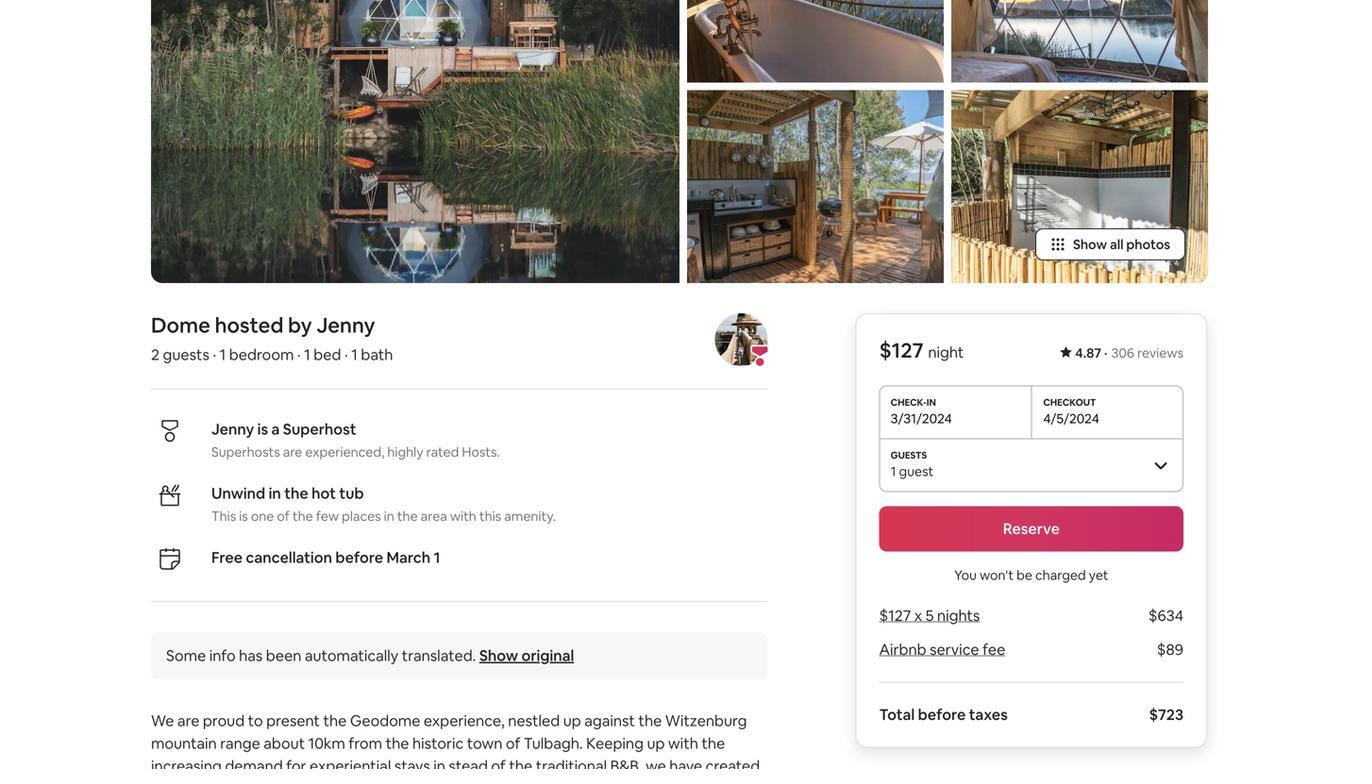 Task type: vqa. For each thing, say whether or not it's contained in the screenshot.
Total
yes



Task type: locate. For each thing, give the bounding box(es) containing it.
with
[[450, 508, 476, 525], [668, 734, 698, 753]]

from
[[349, 734, 382, 753]]

$127 for $127 night
[[879, 337, 924, 364]]

are down superhost
[[283, 444, 302, 461]]

1 left guest
[[891, 463, 896, 480]]

0 horizontal spatial in
[[269, 484, 281, 503]]

$127 for $127 x 5 nights
[[879, 606, 911, 625]]

to
[[248, 711, 263, 730]]

up up we on the bottom
[[647, 734, 665, 753]]

in up the one
[[269, 484, 281, 503]]

is left a
[[257, 420, 268, 439]]

1 inside dropdown button
[[891, 463, 896, 480]]

be
[[1017, 567, 1032, 584]]

we
[[646, 756, 666, 769]]

0 horizontal spatial is
[[239, 508, 248, 525]]

1 vertical spatial of
[[506, 734, 520, 753]]

in right places
[[384, 508, 394, 525]]

1 horizontal spatial is
[[257, 420, 268, 439]]

of right the one
[[277, 508, 290, 525]]

stead
[[449, 756, 488, 769]]

the left few
[[293, 508, 313, 525]]

up
[[563, 711, 581, 730], [647, 734, 665, 753]]

is inside jenny is a superhost superhosts are experienced, highly rated hosts.
[[257, 420, 268, 439]]

0 horizontal spatial before
[[335, 548, 383, 567]]

demand
[[225, 756, 283, 769]]

$127
[[879, 337, 924, 364], [879, 606, 911, 625]]

$127 left x
[[879, 606, 911, 625]]

before
[[335, 548, 383, 567], [918, 705, 966, 724]]

0 vertical spatial of
[[277, 508, 290, 525]]

increasing
[[151, 756, 222, 769]]

1 horizontal spatial with
[[668, 734, 698, 753]]

are up mountain
[[177, 711, 200, 730]]

with inside 'we are proud to present the geodome experience, nestled up against the witzenburg mountain range about 10km from the historic town of tulbagh. keeping up with the increasing demand for experiential stays in stead of the traditional b&b, we have creat'
[[668, 734, 698, 753]]

1 vertical spatial in
[[384, 508, 394, 525]]

superhost
[[283, 420, 356, 439]]

charged
[[1035, 567, 1086, 584]]

1 horizontal spatial in
[[384, 508, 394, 525]]

1 · from the left
[[1104, 344, 1108, 361]]

yet
[[1089, 567, 1108, 584]]

with left this
[[450, 508, 476, 525]]

2 horizontal spatial in
[[433, 756, 445, 769]]

reserve button
[[879, 506, 1183, 552]]

2 $127 from the top
[[879, 606, 911, 625]]

0 vertical spatial is
[[257, 420, 268, 439]]

5
[[925, 606, 934, 625]]

0 vertical spatial before
[[335, 548, 383, 567]]

0 vertical spatial $127
[[879, 337, 924, 364]]

$89
[[1157, 640, 1183, 659]]

$127 x 5 nights button
[[879, 606, 980, 625]]

0 horizontal spatial up
[[563, 711, 581, 730]]

experienced,
[[305, 444, 384, 461]]

show left all
[[1073, 236, 1107, 253]]

0 vertical spatial are
[[283, 444, 302, 461]]

2
[[151, 345, 160, 364]]

has
[[239, 646, 263, 665]]

night
[[928, 343, 964, 362]]

0 horizontal spatial are
[[177, 711, 200, 730]]

unwind in the hot tub this is one of the few places in the area with this amenity.
[[211, 484, 556, 525]]

1 vertical spatial with
[[668, 734, 698, 753]]

is
[[257, 420, 268, 439], [239, 508, 248, 525]]

0 vertical spatial with
[[450, 508, 476, 525]]

1 horizontal spatial are
[[283, 444, 302, 461]]

march
[[386, 548, 431, 567]]

fee
[[983, 640, 1005, 659]]

in down 'historic'
[[433, 756, 445, 769]]

by jenny
[[288, 312, 375, 339]]

2 vertical spatial of
[[491, 756, 506, 769]]

1 left bed at the top of page
[[304, 345, 310, 364]]

are
[[283, 444, 302, 461], [177, 711, 200, 730]]

1 vertical spatial before
[[918, 705, 966, 724]]

range
[[220, 734, 260, 753]]

0 vertical spatial show
[[1073, 236, 1107, 253]]

$127 left night
[[879, 337, 924, 364]]

· left bed at the top of page
[[297, 345, 301, 364]]

is left the one
[[239, 508, 248, 525]]

0 horizontal spatial with
[[450, 508, 476, 525]]

show left original
[[479, 646, 518, 665]]

$127 night
[[879, 337, 964, 364]]

town
[[467, 734, 502, 753]]

original
[[521, 646, 574, 665]]

0 vertical spatial in
[[269, 484, 281, 503]]

1 horizontal spatial before
[[918, 705, 966, 724]]

few
[[316, 508, 339, 525]]

up up tulbagh.
[[563, 711, 581, 730]]

with inside unwind in the hot tub this is one of the few places in the area with this amenity.
[[450, 508, 476, 525]]

3/31/2024
[[891, 410, 952, 427]]

places
[[342, 508, 381, 525]]

before right total
[[918, 705, 966, 724]]

total before taxes
[[879, 705, 1008, 724]]

1 horizontal spatial show
[[1073, 236, 1107, 253]]

$127 x 5 nights
[[879, 606, 980, 625]]

1 vertical spatial is
[[239, 508, 248, 525]]

the
[[284, 484, 308, 503], [293, 508, 313, 525], [397, 508, 418, 525], [323, 711, 347, 730], [638, 711, 662, 730], [386, 734, 409, 753], [702, 734, 725, 753], [509, 756, 532, 769]]

1 $127 from the top
[[879, 337, 924, 364]]

10km
[[308, 734, 345, 753]]

1 guest
[[891, 463, 934, 480]]

service
[[930, 640, 979, 659]]

show
[[1073, 236, 1107, 253], [479, 646, 518, 665]]

2 vertical spatial in
[[433, 756, 445, 769]]

1 vertical spatial up
[[647, 734, 665, 753]]

of
[[277, 508, 290, 525], [506, 734, 520, 753], [491, 756, 506, 769]]

bath
[[361, 345, 393, 364]]

you
[[954, 567, 977, 584]]

in inside 'we are proud to present the geodome experience, nestled up against the witzenburg mountain range about 10km from the historic town of tulbagh. keeping up with the increasing demand for experiential stays in stead of the traditional b&b, we have creat'
[[433, 756, 445, 769]]

photos
[[1126, 236, 1170, 253]]

1 vertical spatial are
[[177, 711, 200, 730]]

with up have
[[668, 734, 698, 753]]

in
[[269, 484, 281, 503], [384, 508, 394, 525], [433, 756, 445, 769]]

x
[[914, 606, 922, 625]]

of down town
[[491, 756, 506, 769]]

0 horizontal spatial show
[[479, 646, 518, 665]]

1
[[220, 345, 226, 364], [304, 345, 310, 364], [351, 345, 358, 364], [891, 463, 896, 480], [434, 548, 440, 567]]

taxes
[[969, 705, 1008, 724]]

of inside unwind in the hot tub this is one of the few places in the area with this amenity.
[[277, 508, 290, 525]]

0 vertical spatial up
[[563, 711, 581, 730]]

been
[[266, 646, 301, 665]]

jenny is a superhost. learn more about jenny. image
[[715, 313, 768, 366], [715, 313, 768, 366]]

are inside 'we are proud to present the geodome experience, nestled up against the witzenburg mountain range about 10km from the historic town of tulbagh. keeping up with the increasing demand for experiential stays in stead of the traditional b&b, we have creat'
[[177, 711, 200, 730]]

1 left 'bath' at the left top of page
[[351, 345, 358, 364]]

· left 306 at the right top of page
[[1104, 344, 1108, 361]]

· right bed at the top of page
[[344, 345, 348, 364]]

proud
[[203, 711, 245, 730]]

info
[[209, 646, 236, 665]]

1 horizontal spatial up
[[647, 734, 665, 753]]

before down places
[[335, 548, 383, 567]]

·
[[1104, 344, 1108, 361], [213, 345, 216, 364], [297, 345, 301, 364], [344, 345, 348, 364]]

· right guests
[[213, 345, 216, 364]]

we
[[151, 711, 174, 730]]

of right town
[[506, 734, 520, 753]]

1 vertical spatial $127
[[879, 606, 911, 625]]



Task type: describe. For each thing, give the bounding box(es) containing it.
reserve
[[1003, 519, 1060, 538]]

guest
[[899, 463, 934, 480]]

won't
[[980, 567, 1014, 584]]

bed
[[314, 345, 341, 364]]

keeping
[[586, 734, 644, 753]]

experience,
[[424, 711, 505, 730]]

automatically
[[305, 646, 398, 665]]

hosts.
[[462, 444, 500, 461]]

tub
[[339, 484, 364, 503]]

1 right guests
[[220, 345, 226, 364]]

bedroom
[[229, 345, 294, 364]]

4 · from the left
[[344, 345, 348, 364]]

free cancellation before march 1
[[211, 548, 440, 567]]

3 · from the left
[[297, 345, 301, 364]]

airbnb
[[879, 640, 926, 659]]

this
[[211, 508, 236, 525]]

tulbagh.
[[524, 734, 583, 753]]

rated
[[426, 444, 459, 461]]

the left the area
[[397, 508, 418, 525]]

2 · from the left
[[213, 345, 216, 364]]

the up 10km
[[323, 711, 347, 730]]

the down witzenburg at the bottom of the page
[[702, 734, 725, 753]]

a
[[271, 420, 280, 439]]

geodome
[[350, 711, 420, 730]]

historic
[[412, 734, 464, 753]]

about
[[264, 734, 305, 753]]

dome
[[151, 312, 210, 339]]

traditional
[[536, 756, 607, 769]]

the down tulbagh.
[[509, 756, 532, 769]]

guests
[[163, 345, 209, 364]]

total
[[879, 705, 915, 724]]

all
[[1110, 236, 1123, 253]]

the up the stays
[[386, 734, 409, 753]]

the right "against"
[[638, 711, 662, 730]]

area
[[421, 508, 447, 525]]

show all photos button
[[1035, 228, 1185, 260]]

show all photos
[[1073, 236, 1170, 253]]

the sunset dome image 3 image
[[687, 90, 944, 283]]

are inside jenny is a superhost superhosts are experienced, highly rated hosts.
[[283, 444, 302, 461]]

one
[[251, 508, 274, 525]]

mountain
[[151, 734, 217, 753]]

the sunset dome image 5 image
[[951, 90, 1208, 283]]

airbnb service fee
[[879, 640, 1005, 659]]

highly
[[387, 444, 423, 461]]

jenny
[[211, 420, 254, 439]]

nights
[[937, 606, 980, 625]]

hosted
[[215, 312, 284, 339]]

1 vertical spatial show
[[479, 646, 518, 665]]

the sunset dome image 1 image
[[151, 0, 680, 283]]

free
[[211, 548, 243, 567]]

show inside button
[[1073, 236, 1107, 253]]

some
[[166, 646, 206, 665]]

against
[[584, 711, 635, 730]]

4.87
[[1075, 344, 1101, 361]]

1 right march
[[434, 548, 440, 567]]

show original button
[[479, 646, 574, 665]]

306
[[1111, 344, 1134, 361]]

4.87 · 306 reviews
[[1075, 344, 1183, 361]]

1 guest button
[[879, 438, 1183, 491]]

have
[[669, 756, 702, 769]]

b&b,
[[610, 756, 642, 769]]

witzenburg
[[665, 711, 747, 730]]

you won't be charged yet
[[954, 567, 1108, 584]]

nestled
[[508, 711, 560, 730]]

the left hot
[[284, 484, 308, 503]]

cancellation
[[246, 548, 332, 567]]

present
[[266, 711, 320, 730]]

$634
[[1148, 606, 1183, 625]]

the sunset dome image 2 image
[[687, 0, 944, 83]]

the sunset dome image 4 image
[[951, 0, 1208, 83]]

is inside unwind in the hot tub this is one of the few places in the area with this amenity.
[[239, 508, 248, 525]]

$723
[[1149, 705, 1183, 724]]

for
[[286, 756, 306, 769]]

we are proud to present the geodome experience, nestled up against the witzenburg mountain range about 10km from the historic town of tulbagh. keeping up with the increasing demand for experiential stays in stead of the traditional b&b, we have creat
[[151, 711, 763, 769]]

jenny is a superhost superhosts are experienced, highly rated hosts.
[[211, 420, 500, 461]]

airbnb service fee button
[[879, 640, 1005, 659]]

reviews
[[1137, 344, 1183, 361]]

unwind
[[211, 484, 265, 503]]

hot
[[312, 484, 336, 503]]

superhosts
[[211, 444, 280, 461]]

this
[[479, 508, 501, 525]]

amenity.
[[504, 508, 556, 525]]

some info has been automatically translated. show original
[[166, 646, 574, 665]]

dome hosted by jenny 2 guests · 1 bedroom · 1 bed · 1 bath
[[151, 312, 393, 364]]

experiential
[[310, 756, 391, 769]]

stays
[[394, 756, 430, 769]]



